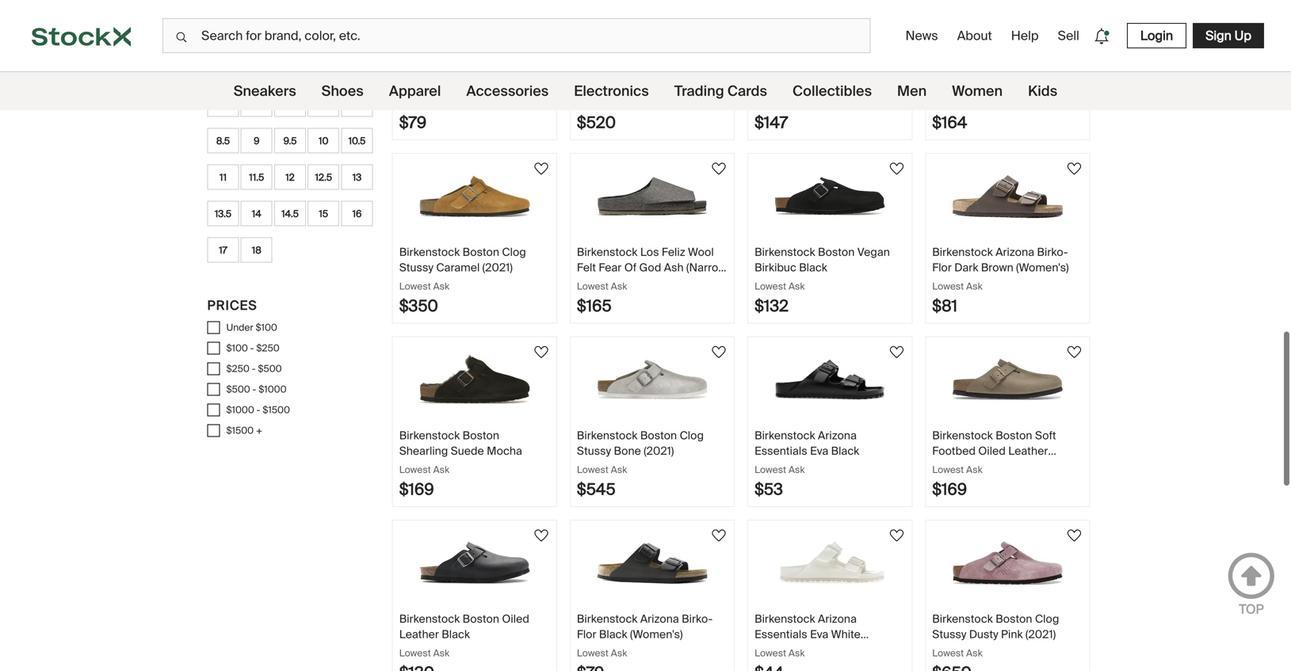 Task type: vqa. For each thing, say whether or not it's contained in the screenshot.
Plug) inside the Meta (Oculus) Quest 2 256GB VR Headset (US Plug) 301-00351-02 White
no



Task type: locate. For each thing, give the bounding box(es) containing it.
birkenstock arizona essentials eva black lowest ask $53
[[755, 412, 859, 483]]

follow image right the 'birkenstock boston clog stussy dusty pink (2021)' image
[[1065, 510, 1084, 529]]

0 horizontal spatial suede
[[451, 427, 484, 442]]

stussy for $545
[[577, 427, 611, 442]]

1 vertical spatial $250
[[226, 346, 250, 358]]

ask
[[433, 80, 449, 92], [611, 80, 627, 92], [789, 80, 805, 92], [966, 80, 982, 92], [433, 264, 449, 276], [611, 264, 627, 276], [789, 264, 805, 276], [966, 264, 982, 276], [433, 447, 449, 459], [611, 447, 627, 459], [789, 447, 805, 459], [966, 447, 982, 459], [433, 630, 449, 643], [611, 630, 627, 643], [789, 630, 805, 643], [966, 630, 982, 643]]

(women's)
[[437, 60, 490, 75], [1016, 244, 1069, 258], [630, 610, 683, 625], [755, 626, 807, 640]]

boston left soft at bottom right
[[996, 412, 1032, 426]]

clog inside birkenstock boston clog stussy caramel (2021) lowest ask $350
[[502, 228, 526, 243]]

oiled for ask
[[1035, 45, 1062, 59]]

boston up pink
[[996, 595, 1032, 610]]

$1500 left +
[[226, 408, 254, 420]]

oiled
[[1035, 45, 1062, 59], [978, 427, 1006, 442], [502, 595, 529, 610]]

birkenstock up caramel
[[399, 228, 460, 243]]

1 $169 from the left
[[399, 463, 434, 483]]

birkenstock up cards
[[755, 45, 815, 59]]

birkenstock boston vegan birkibuc black image
[[774, 150, 885, 209]]

birkenstock for birkenstock boston clog stussy caramel (2021) lowest ask $350
[[399, 228, 460, 243]]

1 horizontal spatial birko-
[[1037, 228, 1068, 243]]

birkenstock inside the "birkenstock arizona birkibuc mocha (women's) lowest ask $79"
[[399, 45, 460, 59]]

birkenstock up "dark"
[[932, 228, 993, 243]]

boston left vegan
[[818, 228, 855, 243]]

1 vertical spatial clog
[[680, 412, 704, 426]]

1 horizontal spatial $169
[[932, 463, 967, 483]]

clog down birkenstock boston clog stussy caramel (2021) image
[[502, 228, 526, 243]]

1 horizontal spatial $1000
[[259, 367, 286, 379]]

arizona inside the "birkenstock arizona birkibuc mocha (women's) lowest ask $79"
[[463, 45, 501, 59]]

flor for $79
[[577, 610, 596, 625]]

sign up
[[1205, 27, 1251, 44]]

oiled inside the birkenstock boston oiled leather black lowest ask $130
[[502, 595, 529, 610]]

birkenstock down about
[[932, 45, 993, 59]]

lowest inside birkenstock boston vegan birkibuc black lowest ask $132
[[755, 264, 786, 276]]

0 horizontal spatial oiled
[[502, 595, 529, 610]]

birkenstock up biscuit
[[577, 45, 638, 59]]

brown inside birkenstock boston oiled leather tobacco brown lowest ask $164
[[1022, 60, 1054, 75]]

2 vertical spatial oiled
[[502, 595, 529, 610]]

16 button
[[341, 184, 373, 210]]

0 vertical spatial clog
[[502, 228, 526, 243]]

eva for black
[[810, 427, 828, 442]]

follow image down men on the top of page
[[887, 143, 906, 162]]

help link
[[1005, 21, 1045, 50]]

2 button
[[274, 2, 306, 27]]

clog
[[502, 228, 526, 243], [680, 412, 704, 426], [1035, 595, 1059, 610]]

0 horizontal spatial shearling
[[399, 427, 448, 442]]

(2021) inside birkenstock boston clog stussy bone (2021) lowest ask $545
[[644, 427, 674, 442]]

essentials for (women's)
[[755, 610, 807, 625]]

leather up the women at right
[[932, 60, 972, 75]]

lowest
[[399, 80, 431, 92], [577, 80, 609, 92], [755, 80, 786, 92], [932, 80, 964, 92], [399, 264, 431, 276], [577, 264, 609, 276], [755, 264, 786, 276], [932, 264, 964, 276], [399, 447, 431, 459], [577, 447, 609, 459], [755, 447, 786, 459], [932, 447, 964, 459], [399, 630, 431, 643], [577, 630, 609, 643], [755, 630, 786, 643], [932, 630, 964, 643]]

follow image down the trading cards link
[[709, 143, 728, 162]]

stussy inside birkenstock boston clog stussy caramel (2021) lowest ask $350
[[399, 244, 433, 258]]

- down the $250 - $500
[[252, 367, 256, 379]]

essentials up $53
[[755, 427, 807, 442]]

arizona for $79
[[463, 45, 501, 59]]

brown inside birkenstock arizona birko- flor dark brown (women's) lowest ask $81
[[981, 244, 1013, 258]]

birkenstock los feliz wool felt fear of god ash (narrow fit) image
[[597, 150, 708, 209]]

eva left the "white"
[[810, 610, 828, 625]]

boston for $164
[[996, 45, 1032, 59]]

birkenstock for birkenstock arizona essentials eva white (women's)
[[755, 595, 815, 610]]

follow image right birkenstock boston soft footbed oiled leather tobacco brown image at right
[[1065, 326, 1084, 345]]

arizona for lowest
[[996, 228, 1034, 243]]

birko- inside birkenstock arizona birko- flor black (women's) lowest ask $79
[[682, 595, 713, 610]]

follow image for $350
[[532, 143, 551, 162]]

mocha up apparel on the left top
[[399, 60, 435, 75]]

1 horizontal spatial (2021)
[[644, 427, 674, 442]]

1 vertical spatial oiled
[[978, 427, 1006, 442]]

2 horizontal spatial leather
[[1008, 427, 1048, 442]]

0 vertical spatial stussy
[[399, 244, 433, 258]]

arizona up the "white"
[[818, 595, 857, 610]]

leather for ask
[[932, 60, 972, 75]]

notification unread icon image
[[1090, 25, 1113, 47]]

arizona inside birkenstock arizona essentials eva black lowest ask $53
[[818, 412, 857, 426]]

$53
[[755, 463, 783, 483]]

kids link
[[1028, 72, 1057, 110]]

0 horizontal spatial birkibuc
[[504, 45, 546, 59]]

0 vertical spatial essentials
[[755, 427, 807, 442]]

0 vertical spatial $250
[[256, 325, 280, 338]]

(2021) inside birkenstock boston clog stussy caramel (2021) lowest ask $350
[[482, 244, 513, 258]]

1 vertical spatial eva
[[810, 610, 828, 625]]

$169
[[399, 463, 434, 483], [932, 463, 967, 483]]

birkenstock inside birkenstock boston vegan birkibuc black lowest ask $132
[[755, 228, 815, 243]]

birkenstock boston oiled leather tobacco brown lowest ask $164
[[932, 45, 1062, 116]]

(women's) inside birkenstock arizona birko- flor dark brown (women's) lowest ask $81
[[1016, 244, 1069, 258]]

birkenstock inside birkenstock boston oiled leather tobacco brown lowest ask $164
[[932, 45, 993, 59]]

birkenstock inside birkenstock arizona birko- flor black (women's) lowest ask $79
[[577, 595, 638, 610]]

2 vertical spatial clog
[[1035, 595, 1059, 610]]

1 vertical spatial $1000
[[226, 387, 254, 400]]

0 vertical spatial (2021)
[[482, 244, 513, 258]]

oiled for $130
[[502, 595, 529, 610]]

9.5
[[283, 118, 297, 130]]

2 eva from the top
[[810, 610, 828, 625]]

birkenstock boston clog stussy caramel (2021) lowest ask $350
[[399, 228, 526, 300]]

1 eva from the top
[[810, 427, 828, 442]]

birko- inside birkenstock arizona birko- flor dark brown (women's) lowest ask $81
[[1037, 228, 1068, 243]]

0 vertical spatial eva
[[810, 427, 828, 442]]

arizona down birkenstock arizona birko-flor black (women's) image
[[640, 595, 679, 610]]

ask inside the "birkenstock arizona birkibuc mocha (women's) lowest ask $79"
[[433, 80, 449, 92]]

15
[[319, 191, 328, 203]]

2 essentials from the top
[[755, 610, 807, 625]]

birkibuc inside birkenstock boston vegan birkibuc black lowest ask $132
[[755, 244, 796, 258]]

1 vertical spatial birkibuc
[[755, 244, 796, 258]]

boston inside birkenstock boston clog stussy dusty pink (2021) lowest ask $650
[[996, 595, 1032, 610]]

stussy left dusty
[[932, 610, 966, 625]]

(women's) down birkenstock arizona birko-flor black (women's) image
[[630, 610, 683, 625]]

$1000 up $1000 - $1500
[[259, 367, 286, 379]]

boston inside birkenstock boston oiled leather tobacco brown lowest ask $164
[[996, 45, 1032, 59]]

ask inside birkenstock boston clog stussy caramel (2021) lowest ask $350
[[433, 264, 449, 276]]

shearling inside birkenstock boston shearling suede stone coin lowest ask $147
[[755, 60, 803, 75]]

$100 up $100 - $250 at the left of page
[[256, 305, 277, 317]]

0 horizontal spatial stussy
[[399, 244, 433, 258]]

essentials
[[755, 427, 807, 442], [755, 610, 807, 625]]

1 horizontal spatial $79
[[577, 646, 604, 667]]

1 horizontal spatial suede
[[806, 60, 839, 75]]

about
[[957, 27, 992, 44]]

follow image for birkenstock boston oiled leather black
[[532, 510, 551, 529]]

tobacco down footbed at the bottom
[[932, 442, 977, 457]]

lowest inside birkenstock boston clog stussy bone (2021) lowest ask $545
[[577, 447, 609, 459]]

follow image right birkenstock arizona essentials eva white (women's) image
[[887, 510, 906, 529]]

14.5
[[281, 191, 299, 203]]

stussy inside birkenstock boston clog stussy dusty pink (2021) lowest ask $650
[[932, 610, 966, 625]]

birko- down birkenstock arizona birko-flor dark brown (women's) image
[[1037, 228, 1068, 243]]

(2021) right the bone
[[644, 427, 674, 442]]

login button
[[1127, 23, 1186, 48]]

1 vertical spatial essentials
[[755, 610, 807, 625]]

0 vertical spatial brown
[[1022, 60, 1054, 75]]

(2021) right caramel
[[482, 244, 513, 258]]

birkenstock inside birkenstock boston soft footbed oiled leather tobacco brown
[[932, 412, 993, 426]]

birkenstock down birkenstock arizona birko-flor black (women's) image
[[577, 595, 638, 610]]

0 vertical spatial flor
[[932, 244, 952, 258]]

9.5 button
[[274, 111, 306, 137]]

1 horizontal spatial flor
[[932, 244, 952, 258]]

follow image for birkenstock los feliz wool felt fear of god ash (narrow fit)
[[709, 143, 728, 162]]

stussy up the $350
[[399, 244, 433, 258]]

boston for $147
[[818, 45, 855, 59]]

0 vertical spatial mocha
[[399, 60, 435, 75]]

follow image for birkenstock arizona birko- flor black (women's)
[[709, 510, 728, 529]]

oiled right footbed at the bottom
[[978, 427, 1006, 442]]

birkenstock
[[399, 45, 460, 59], [577, 45, 638, 59], [755, 45, 815, 59], [932, 45, 993, 59], [399, 228, 460, 243], [577, 228, 638, 243], [755, 228, 815, 243], [932, 228, 993, 243], [399, 412, 460, 426], [577, 412, 638, 426], [755, 412, 815, 426], [932, 412, 993, 426], [399, 595, 460, 610], [577, 595, 638, 610], [755, 595, 815, 610], [932, 595, 993, 610]]

birkenstock inside birkenstock arizona essentials eva white (women's)
[[755, 595, 815, 610]]

clog down the 'birkenstock boston clog stussy dusty pink (2021)' image
[[1035, 595, 1059, 610]]

boston for $132
[[818, 228, 855, 243]]

1 vertical spatial birko-
[[682, 595, 713, 610]]

1 vertical spatial $79
[[577, 646, 604, 667]]

1 horizontal spatial leather
[[932, 60, 972, 75]]

arizona inside birkenstock arizona birko- flor dark brown (women's) lowest ask $81
[[996, 228, 1034, 243]]

9
[[254, 118, 259, 130]]

birkenstock up lowest ask $44
[[755, 595, 815, 610]]

about link
[[951, 21, 998, 50]]

apparel link
[[389, 72, 441, 110]]

6.5 button
[[241, 75, 272, 100]]

$500 - $1000
[[226, 367, 286, 379]]

0 vertical spatial leather
[[932, 60, 972, 75]]

1 horizontal spatial oiled
[[978, 427, 1006, 442]]

birkenstock up $132
[[755, 228, 815, 243]]

0 vertical spatial birkibuc
[[504, 45, 546, 59]]

follow image for birkenstock boston shearling suede mocha
[[532, 326, 551, 345]]

2 vertical spatial leather
[[399, 610, 439, 625]]

0 horizontal spatial $500
[[226, 367, 250, 379]]

birkenstock up $53
[[755, 412, 815, 426]]

birkenstock inside birkenstock boston clog stussy dusty pink (2021) lowest ask $650
[[932, 595, 993, 610]]

1 vertical spatial shearling
[[399, 427, 448, 442]]

stussy inside birkenstock boston clog stussy bone (2021) lowest ask $545
[[577, 427, 611, 442]]

1 vertical spatial mocha
[[487, 427, 522, 442]]

ask inside birkenstock arizona birko- flor black (women's) lowest ask $79
[[611, 630, 627, 643]]

arizona down birkenstock arizona essentials eva black image
[[818, 412, 857, 426]]

birkenstock up footbed at the bottom
[[932, 412, 993, 426]]

birkenstock arizona birko-flor dark brown (women's) image
[[952, 150, 1063, 209]]

los
[[640, 228, 659, 243]]

2 horizontal spatial (2021)
[[1026, 610, 1056, 625]]

$250 down $100 - $250 at the left of page
[[226, 346, 250, 358]]

Search... search field
[[162, 18, 871, 53]]

suede inside birkenstock boston shearling suede stone coin lowest ask $147
[[806, 60, 839, 75]]

$169 inside birkenstock boston shearling suede mocha lowest ask $169
[[399, 463, 434, 483]]

2 vertical spatial stussy
[[932, 610, 966, 625]]

boston down help
[[996, 45, 1032, 59]]

suede inside birkenstock boston shearling suede mocha lowest ask $169
[[451, 427, 484, 442]]

arizona inside birkenstock arizona essentials eva white (women's)
[[818, 595, 857, 610]]

- for $250
[[252, 346, 256, 358]]

1 vertical spatial leather
[[1008, 427, 1048, 442]]

$500 down the $250 - $500
[[226, 367, 250, 379]]

birkenstock inside birkenstock arizona essentials eva black lowest ask $53
[[755, 412, 815, 426]]

birkenstock inside birkenstock london braided kith biscuit lowest ask $520
[[577, 45, 638, 59]]

follow image
[[709, 143, 728, 162], [532, 326, 551, 345], [1065, 326, 1084, 345], [532, 510, 551, 529], [709, 510, 728, 529], [887, 510, 906, 529]]

0 vertical spatial $1500
[[263, 387, 290, 400]]

birkenstock arizona birkibuc mocha (women's) image
[[419, 0, 530, 26]]

1 vertical spatial (2021)
[[644, 427, 674, 442]]

$79
[[399, 96, 426, 116], [577, 646, 604, 667]]

birko- down birkenstock arizona birko-flor black (women's) image
[[682, 595, 713, 610]]

$250 up the $250 - $500
[[256, 325, 280, 338]]

$1000 up $1500 +
[[226, 387, 254, 400]]

$500
[[258, 346, 282, 358], [226, 367, 250, 379]]

feliz
[[662, 228, 685, 243]]

leather down soft at bottom right
[[1008, 427, 1048, 442]]

back to top image
[[1228, 552, 1275, 600]]

clog for $545
[[680, 412, 704, 426]]

17
[[219, 227, 227, 240]]

1 vertical spatial flor
[[577, 610, 596, 625]]

(2021)
[[482, 244, 513, 258], [644, 427, 674, 442], [1026, 610, 1056, 625]]

flor inside birkenstock arizona birko- flor black (women's) lowest ask $79
[[577, 610, 596, 625]]

black inside birkenstock arizona birko- flor black (women's) lowest ask $79
[[599, 610, 627, 625]]

birkenstock inside the birkenstock boston oiled leather black lowest ask $130
[[399, 595, 460, 610]]

boston up caramel
[[463, 228, 499, 243]]

men link
[[897, 72, 927, 110]]

1 vertical spatial brown
[[981, 244, 1013, 258]]

- for $1000
[[256, 387, 260, 400]]

birko-
[[1037, 228, 1068, 243], [682, 595, 713, 610]]

follow image right birkenstock boston clog stussy bone (2021) image
[[709, 326, 728, 345]]

1 horizontal spatial shearling
[[755, 60, 803, 75]]

arizona down birkenstock arizona birkibuc mocha (women's) image
[[463, 45, 501, 59]]

clog inside birkenstock boston clog stussy dusty pink (2021) lowest ask $650
[[1035, 595, 1059, 610]]

0 horizontal spatial (2021)
[[482, 244, 513, 258]]

brown inside birkenstock boston soft footbed oiled leather tobacco brown
[[979, 442, 1012, 457]]

leather for $130
[[399, 610, 439, 625]]

mocha down "birkenstock boston shearling suede mocha" image
[[487, 427, 522, 442]]

lowest inside birkenstock boston oiled leather tobacco brown lowest ask $164
[[932, 80, 964, 92]]

stussy left the bone
[[577, 427, 611, 442]]

- down under $100
[[250, 325, 254, 338]]

0 horizontal spatial clog
[[502, 228, 526, 243]]

black for $130
[[442, 610, 470, 625]]

boston up the bone
[[640, 412, 677, 426]]

birkenstock inside birkenstock arizona birko- flor dark brown (women's) lowest ask $81
[[932, 228, 993, 243]]

15 button
[[308, 184, 339, 210]]

10.5 button
[[341, 111, 373, 137]]

(2021) inside birkenstock boston clog stussy dusty pink (2021) lowest ask $650
[[1026, 610, 1056, 625]]

0 horizontal spatial $79
[[399, 96, 426, 116]]

- for $100
[[250, 325, 254, 338]]

8 button
[[341, 75, 373, 100]]

$520
[[577, 96, 616, 116]]

tobacco up the women at right
[[975, 60, 1019, 75]]

oiled down birkenstock boston oiled leather black image
[[502, 595, 529, 610]]

follow image right "birkenstock boston shearling suede mocha" image
[[532, 326, 551, 345]]

shearling for ask
[[755, 60, 803, 75]]

brown for $164
[[1022, 60, 1054, 75]]

14 button
[[241, 184, 272, 210]]

follow image for $132
[[887, 143, 906, 162]]

lowest inside lowest ask $169
[[932, 447, 964, 459]]

flor inside birkenstock arizona birko- flor dark brown (women's) lowest ask $81
[[932, 244, 952, 258]]

birkenstock arizona birko- flor dark brown (women's) lowest ask $81
[[932, 228, 1069, 300]]

arizona down birkenstock arizona birko-flor dark brown (women's) image
[[996, 228, 1034, 243]]

eva for white
[[810, 610, 828, 625]]

leather inside birkenstock boston oiled leather tobacco brown lowest ask $164
[[932, 60, 972, 75]]

birkenstock for birkenstock arizona birko- flor dark brown (women's) lowest ask $81
[[932, 228, 993, 243]]

birkenstock arizona essentials eva white (women's) image
[[774, 517, 885, 576]]

boston for $650
[[996, 595, 1032, 610]]

boston inside birkenstock boston shearling suede mocha lowest ask $169
[[463, 412, 499, 426]]

(women's) up '$44'
[[755, 626, 807, 640]]

0 horizontal spatial mocha
[[399, 60, 435, 75]]

birkenstock up the apparel link
[[399, 45, 460, 59]]

suede up collectibles
[[806, 60, 839, 75]]

9 button
[[241, 111, 272, 137]]

- for $500
[[252, 367, 256, 379]]

essentials up lowest ask $44
[[755, 610, 807, 625]]

ask inside birkenstock boston clog stussy dusty pink (2021) lowest ask $650
[[966, 630, 982, 643]]

birkenstock up $130
[[399, 595, 460, 610]]

birkenstock up the bone
[[577, 412, 638, 426]]

1 horizontal spatial stussy
[[577, 427, 611, 442]]

footbed
[[932, 427, 976, 442]]

0 horizontal spatial $100
[[226, 325, 248, 338]]

black inside birkenstock arizona essentials eva black lowest ask $53
[[831, 427, 859, 442]]

0 vertical spatial $79
[[399, 96, 426, 116]]

1 horizontal spatial mocha
[[487, 427, 522, 442]]

sneakers link
[[234, 72, 296, 110]]

essentials inside birkenstock arizona essentials eva black lowest ask $53
[[755, 427, 807, 442]]

accessories link
[[466, 72, 549, 110]]

follow image right birkenstock arizona birko-flor dark brown (women's) image
[[1065, 143, 1084, 162]]

arizona inside birkenstock arizona birko- flor black (women's) lowest ask $79
[[640, 595, 679, 610]]

0 vertical spatial suede
[[806, 60, 839, 75]]

$100 down under
[[226, 325, 248, 338]]

$169 inside lowest ask $169
[[932, 463, 967, 483]]

17 button
[[207, 221, 239, 246]]

2 horizontal spatial oiled
[[1035, 45, 1062, 59]]

boston inside birkenstock boston vegan birkibuc black lowest ask $132
[[818, 228, 855, 243]]

boston inside birkenstock boston clog stussy caramel (2021) lowest ask $350
[[463, 228, 499, 243]]

1
[[221, 9, 225, 21]]

$1500 down the $500 - $1000
[[263, 387, 290, 400]]

0 horizontal spatial $169
[[399, 463, 434, 483]]

1 essentials from the top
[[755, 427, 807, 442]]

leather up $130
[[399, 610, 439, 625]]

0 vertical spatial shearling
[[755, 60, 803, 75]]

1 vertical spatial suede
[[451, 427, 484, 442]]

birkenstock boston shearling suede stone coin image
[[774, 0, 885, 26]]

2 horizontal spatial clog
[[1035, 595, 1059, 610]]

follow image down accessories
[[532, 143, 551, 162]]

boston inside birkenstock boston shearling suede stone coin lowest ask $147
[[818, 45, 855, 59]]

birkenstock arizona birko- flor black (women's) lowest ask $79
[[577, 595, 713, 667]]

7.5
[[318, 82, 329, 94]]

clog down birkenstock boston clog stussy bone (2021) image
[[680, 412, 704, 426]]

arizona for $53
[[818, 412, 857, 426]]

$500 up the $500 - $1000
[[258, 346, 282, 358]]

birkenstock inside birkenstock boston clog stussy bone (2021) lowest ask $545
[[577, 412, 638, 426]]

birkenstock inside birkenstock boston clog stussy caramel (2021) lowest ask $350
[[399, 228, 460, 243]]

boston down birkenstock boston oiled leather black image
[[463, 595, 499, 610]]

felt
[[577, 244, 596, 258]]

sneakers
[[234, 82, 296, 100]]

1 horizontal spatial $100
[[256, 305, 277, 317]]

trading cards link
[[674, 72, 767, 110]]

7.5 button
[[308, 75, 339, 100]]

birkenstock up the fear
[[577, 228, 638, 243]]

1 horizontal spatial clog
[[680, 412, 704, 426]]

birkenstock for birkenstock arizona birko- flor black (women's) lowest ask $79
[[577, 595, 638, 610]]

1 vertical spatial stussy
[[577, 427, 611, 442]]

2
[[287, 9, 293, 21]]

follow image for $650
[[1065, 510, 1084, 529]]

eva inside birkenstock arizona essentials eva black lowest ask $53
[[810, 427, 828, 442]]

lowest inside birkenstock arizona essentials eva black lowest ask $53
[[755, 447, 786, 459]]

2 vertical spatial (2021)
[[1026, 610, 1056, 625]]

clog for ask
[[1035, 595, 1059, 610]]

1 vertical spatial tobacco
[[932, 442, 977, 457]]

follow image right birkenstock arizona essentials eva black image
[[887, 326, 906, 345]]

- up +
[[256, 387, 260, 400]]

1 horizontal spatial birkibuc
[[755, 244, 796, 258]]

follow image for $81
[[1065, 143, 1084, 162]]

+
[[256, 408, 262, 420]]

lowest inside birkenstock boston clog stussy dusty pink (2021) lowest ask $650
[[932, 630, 964, 643]]

lowest inside the birkenstock boston oiled leather black lowest ask $130
[[399, 630, 431, 643]]

(2021) for $350
[[482, 244, 513, 258]]

0 vertical spatial oiled
[[1035, 45, 1062, 59]]

(women's) right "dark"
[[1016, 244, 1069, 258]]

0 horizontal spatial birko-
[[682, 595, 713, 610]]

1 horizontal spatial $250
[[256, 325, 280, 338]]

(women's) up accessories
[[437, 60, 490, 75]]

black inside birkenstock boston vegan birkibuc black lowest ask $132
[[799, 244, 827, 258]]

oiled inside birkenstock boston oiled leather tobacco brown lowest ask $164
[[1035, 45, 1062, 59]]

1 horizontal spatial $500
[[258, 346, 282, 358]]

14.5 button
[[274, 184, 306, 210]]

electronics link
[[574, 72, 649, 110]]

(women's) inside birkenstock arizona birko- flor black (women's) lowest ask $79
[[630, 610, 683, 625]]

tobacco inside birkenstock boston oiled leather tobacco brown lowest ask $164
[[975, 60, 1019, 75]]

lowest inside birkenstock arizona birko- flor dark brown (women's) lowest ask $81
[[932, 264, 964, 276]]

eva down birkenstock arizona essentials eva black image
[[810, 427, 828, 442]]

birko- for ask
[[1037, 228, 1068, 243]]

wool
[[688, 228, 714, 243]]

birkibuc up $132
[[755, 244, 796, 258]]

leather inside the birkenstock boston oiled leather black lowest ask $130
[[399, 610, 439, 625]]

boston inside the birkenstock boston oiled leather black lowest ask $130
[[463, 595, 499, 610]]

$1000
[[259, 367, 286, 379], [226, 387, 254, 400]]

birkenstock boston oiled leather black lowest ask $130
[[399, 595, 529, 667]]

0 vertical spatial $500
[[258, 346, 282, 358]]

leather
[[932, 60, 972, 75], [1008, 427, 1048, 442], [399, 610, 439, 625]]

birkenstock london braided kith biscuit image
[[597, 0, 708, 26]]

boston down "birkenstock boston shearling suede mocha" image
[[463, 412, 499, 426]]

birkenstock boston clog stussy caramel (2021) image
[[419, 150, 530, 209]]

0 vertical spatial tobacco
[[975, 60, 1019, 75]]

ask inside lowest ask $165
[[611, 264, 627, 276]]

oiled down sell
[[1035, 45, 1062, 59]]

birkenstock los feliz wool felt fear of god ash (narrow fit)
[[577, 228, 726, 273]]

(2021) right pink
[[1026, 610, 1056, 625]]

follow image right birkenstock boston oiled leather black image
[[532, 510, 551, 529]]

0 horizontal spatial flor
[[577, 610, 596, 625]]

ask inside birkenstock arizona birko- flor dark brown (women's) lowest ask $81
[[966, 264, 982, 276]]

$250
[[256, 325, 280, 338], [226, 346, 250, 358]]

birkenstock up dusty
[[932, 595, 993, 610]]

8.5 button
[[207, 111, 239, 137]]

birkenstock inside birkenstock boston shearling suede mocha lowest ask $169
[[399, 412, 460, 426]]

2 $169 from the left
[[932, 463, 967, 483]]

birkibuc up accessories
[[504, 45, 546, 59]]

0 horizontal spatial $1500
[[226, 408, 254, 420]]

birkenstock arizona birko-flor black (women's) image
[[597, 517, 708, 576]]

5 button
[[308, 39, 339, 64]]

- down $100 - $250 at the left of page
[[252, 346, 256, 358]]

black
[[799, 244, 827, 258], [831, 427, 859, 442], [442, 610, 470, 625], [599, 610, 627, 625]]

birkibuc
[[504, 45, 546, 59], [755, 244, 796, 258]]

birkenstock inside birkenstock los feliz wool felt fear of god ash (narrow fit)
[[577, 228, 638, 243]]

boston for $545
[[640, 412, 677, 426]]

2 horizontal spatial stussy
[[932, 610, 966, 625]]

1 horizontal spatial $1500
[[263, 387, 290, 400]]

shoes
[[321, 82, 364, 100]]

birkenstock down "birkenstock boston shearling suede mocha" image
[[399, 412, 460, 426]]

of
[[624, 244, 637, 258]]

follow image right birkenstock arizona birko-flor black (women's) image
[[709, 510, 728, 529]]

0 horizontal spatial leather
[[399, 610, 439, 625]]

$100
[[256, 305, 277, 317], [226, 325, 248, 338]]

birkenstock boston shearling suede mocha image
[[419, 333, 530, 393]]

0 vertical spatial birko-
[[1037, 228, 1068, 243]]

london
[[640, 45, 679, 59]]

stockx logo image
[[32, 27, 131, 46]]

2 vertical spatial brown
[[979, 442, 1012, 457]]

boston up stone
[[818, 45, 855, 59]]

11
[[219, 154, 227, 167]]

suede down "birkenstock boston shearling suede mocha" image
[[451, 427, 484, 442]]

follow image
[[532, 143, 551, 162], [887, 143, 906, 162], [1065, 143, 1084, 162], [709, 326, 728, 345], [887, 326, 906, 345], [1065, 510, 1084, 529]]

12
[[285, 154, 295, 167]]

essentials inside birkenstock arizona essentials eva white (women's)
[[755, 610, 807, 625]]



Task type: describe. For each thing, give the bounding box(es) containing it.
birkibuc inside the "birkenstock arizona birkibuc mocha (women's) lowest ask $79"
[[504, 45, 546, 59]]

black for ask
[[599, 610, 627, 625]]

follow image for $545
[[709, 326, 728, 345]]

white
[[831, 610, 861, 625]]

black for $53
[[831, 427, 859, 442]]

0 vertical spatial $100
[[256, 305, 277, 317]]

$250 - $500
[[226, 346, 282, 358]]

arizona for ask
[[640, 595, 679, 610]]

boston inside birkenstock boston soft footbed oiled leather tobacco brown
[[996, 412, 1032, 426]]

(narrow
[[686, 244, 726, 258]]

lowest inside lowest ask $44
[[755, 630, 786, 643]]

boston for $130
[[463, 595, 499, 610]]

$79 inside the "birkenstock arizona birkibuc mocha (women's) lowest ask $79"
[[399, 96, 426, 116]]

(women's) inside birkenstock arizona essentials eva white (women's)
[[755, 626, 807, 640]]

ask inside birkenstock boston clog stussy bone (2021) lowest ask $545
[[611, 447, 627, 459]]

2.5 button
[[308, 2, 339, 27]]

8
[[354, 82, 360, 94]]

ask inside birkenstock boston shearling suede mocha lowest ask $169
[[433, 447, 449, 459]]

birkenstock arizona essentials eva black image
[[774, 333, 885, 393]]

1 button
[[207, 2, 239, 27]]

1 vertical spatial $500
[[226, 367, 250, 379]]

8.5
[[216, 118, 230, 130]]

10
[[319, 118, 328, 130]]

top
[[1239, 601, 1264, 618]]

$147
[[755, 96, 788, 116]]

flor for ask
[[932, 244, 952, 258]]

birkenstock for birkenstock london braided kith biscuit lowest ask $520
[[577, 45, 638, 59]]

birkenstock boston oiled leather black image
[[419, 517, 530, 576]]

men
[[897, 82, 927, 100]]

(2021) for $545
[[644, 427, 674, 442]]

lowest inside birkenstock london braided kith biscuit lowest ask $520
[[577, 80, 609, 92]]

news link
[[899, 21, 944, 50]]

$79 inside birkenstock arizona birko- flor black (women's) lowest ask $79
[[577, 646, 604, 667]]

shearling for $169
[[399, 427, 448, 442]]

birkenstock for birkenstock boston oiled leather black lowest ask $130
[[399, 595, 460, 610]]

4.5 button
[[274, 39, 306, 64]]

birkenstock for birkenstock boston vegan birkibuc black lowest ask $132
[[755, 228, 815, 243]]

birkenstock for birkenstock boston soft footbed oiled leather tobacco brown
[[932, 412, 993, 426]]

birkenstock boston clog stussy bone (2021) image
[[597, 333, 708, 393]]

10.5
[[348, 118, 366, 130]]

stone
[[842, 60, 873, 75]]

dusty
[[969, 610, 998, 625]]

up
[[1235, 27, 1251, 44]]

ask inside birkenstock boston oiled leather tobacco brown lowest ask $164
[[966, 80, 982, 92]]

stussy for $350
[[399, 244, 433, 258]]

lowest inside birkenstock arizona birko- flor black (women's) lowest ask $79
[[577, 630, 609, 643]]

product category switcher element
[[0, 72, 1291, 110]]

soft
[[1035, 412, 1056, 426]]

news
[[905, 27, 938, 44]]

18 button
[[241, 221, 272, 246]]

11 button
[[207, 148, 239, 173]]

birkenstock boston clog stussy bone (2021) lowest ask $545
[[577, 412, 704, 483]]

fit)
[[577, 259, 592, 273]]

1.5 button
[[241, 2, 272, 27]]

fear
[[599, 244, 622, 258]]

sell link
[[1051, 21, 1086, 50]]

7
[[288, 82, 292, 94]]

birkenstock for birkenstock boston clog stussy dusty pink (2021) lowest ask $650
[[932, 595, 993, 610]]

suede for ask
[[806, 60, 839, 75]]

ask inside lowest ask $44
[[789, 630, 805, 643]]

black for $132
[[799, 244, 827, 258]]

mocha inside birkenstock boston shearling suede mocha lowest ask $169
[[487, 427, 522, 442]]

help
[[1011, 27, 1039, 44]]

birkenstock boston clog stussy dusty pink (2021) image
[[952, 517, 1063, 576]]

1 vertical spatial $1500
[[226, 408, 254, 420]]

5
[[321, 45, 326, 57]]

lowest inside the "birkenstock arizona birkibuc mocha (women's) lowest ask $79"
[[399, 80, 431, 92]]

birkenstock for birkenstock arizona birkibuc mocha (women's) lowest ask $79
[[399, 45, 460, 59]]

brown for ask
[[981, 244, 1013, 258]]

boston for $169
[[463, 412, 499, 426]]

birkenstock for birkenstock boston clog stussy bone (2021) lowest ask $545
[[577, 412, 638, 426]]

ask inside birkenstock arizona essentials eva black lowest ask $53
[[789, 447, 805, 459]]

trading
[[674, 82, 724, 100]]

3.5 button
[[207, 39, 239, 64]]

$165
[[577, 279, 612, 300]]

5.5 button
[[341, 39, 373, 64]]

4 button
[[241, 39, 272, 64]]

birkenstock for birkenstock arizona essentials eva black lowest ask $53
[[755, 412, 815, 426]]

suede for $169
[[451, 427, 484, 442]]

biscuit
[[600, 60, 635, 75]]

1 vertical spatial $100
[[226, 325, 248, 338]]

lowest inside birkenstock boston shearling suede mocha lowest ask $169
[[399, 447, 431, 459]]

lowest inside birkenstock boston shearling suede stone coin lowest ask $147
[[755, 80, 786, 92]]

clog for $350
[[502, 228, 526, 243]]

boston for $350
[[463, 228, 499, 243]]

12 button
[[274, 148, 306, 173]]

ask inside birkenstock boston shearling suede stone coin lowest ask $147
[[789, 80, 805, 92]]

4
[[254, 45, 260, 57]]

birkenstock boston vegan birkibuc black lowest ask $132
[[755, 228, 890, 300]]

follow image for $53
[[887, 326, 906, 345]]

dark
[[954, 244, 978, 258]]

ask inside the birkenstock boston oiled leather black lowest ask $130
[[433, 630, 449, 643]]

12.5
[[315, 154, 332, 167]]

ask inside birkenstock boston vegan birkibuc black lowest ask $132
[[789, 264, 805, 276]]

$132
[[755, 279, 789, 300]]

$130
[[399, 646, 434, 667]]

essentials for lowest
[[755, 427, 807, 442]]

follow image for birkenstock boston soft footbed oiled leather tobacco brown
[[1065, 326, 1084, 345]]

electronics
[[574, 82, 649, 100]]

0 vertical spatial $1000
[[259, 367, 286, 379]]

sign up button
[[1193, 23, 1264, 48]]

vegan
[[857, 228, 890, 243]]

leather inside birkenstock boston soft footbed oiled leather tobacco brown
[[1008, 427, 1048, 442]]

16
[[352, 191, 362, 203]]

3
[[354, 9, 360, 21]]

tobacco inside birkenstock boston soft footbed oiled leather tobacco brown
[[932, 442, 977, 457]]

$650
[[932, 646, 972, 667]]

birkenstock arizona essentials eva white (women's)
[[755, 595, 861, 640]]

lowest ask $44
[[755, 630, 805, 667]]

apparel
[[389, 82, 441, 100]]

lowest inside birkenstock boston clog stussy caramel (2021) lowest ask $350
[[399, 264, 431, 276]]

13.5
[[215, 191, 231, 203]]

women link
[[952, 72, 1003, 110]]

ask inside birkenstock london braided kith biscuit lowest ask $520
[[611, 80, 627, 92]]

birkenstock for birkenstock boston oiled leather tobacco brown lowest ask $164
[[932, 45, 993, 59]]

bone
[[614, 427, 641, 442]]

collectibles
[[792, 82, 872, 100]]

mocha inside the "birkenstock arizona birkibuc mocha (women's) lowest ask $79"
[[399, 60, 435, 75]]

3 button
[[341, 2, 373, 27]]

birkenstock boston clog stussy dusty pink (2021) lowest ask $650
[[932, 595, 1059, 667]]

women
[[952, 82, 1003, 100]]

0 horizontal spatial $1000
[[226, 387, 254, 400]]

3.5
[[216, 45, 230, 57]]

$350
[[399, 279, 438, 300]]

birkenstock for birkenstock boston shearling suede stone coin lowest ask $147
[[755, 45, 815, 59]]

birkenstock for birkenstock los feliz wool felt fear of god ash (narrow fit)
[[577, 228, 638, 243]]

ask inside lowest ask $169
[[966, 447, 982, 459]]

lowest inside lowest ask $165
[[577, 264, 609, 276]]

birkenstock boston soft footbed oiled leather tobacco brown image
[[952, 333, 1063, 393]]

(women's) inside the "birkenstock arizona birkibuc mocha (women's) lowest ask $79"
[[437, 60, 490, 75]]

birkenstock for birkenstock boston shearling suede mocha lowest ask $169
[[399, 412, 460, 426]]

stussy for ask
[[932, 610, 966, 625]]

11.5 button
[[241, 148, 272, 173]]

11.5
[[249, 154, 264, 167]]

cards
[[727, 82, 767, 100]]

birko- for $79
[[682, 595, 713, 610]]

6.5
[[250, 82, 263, 94]]

oiled inside birkenstock boston soft footbed oiled leather tobacco brown
[[978, 427, 1006, 442]]

0 horizontal spatial $250
[[226, 346, 250, 358]]

follow image for birkenstock arizona essentials eva white (women's)
[[887, 510, 906, 529]]

$81
[[932, 279, 957, 300]]

2.5
[[317, 9, 330, 21]]

sign
[[1205, 27, 1232, 44]]

5.5
[[350, 45, 364, 57]]

lowest ask $165
[[577, 264, 627, 300]]

stockx logo link
[[0, 0, 162, 71]]



